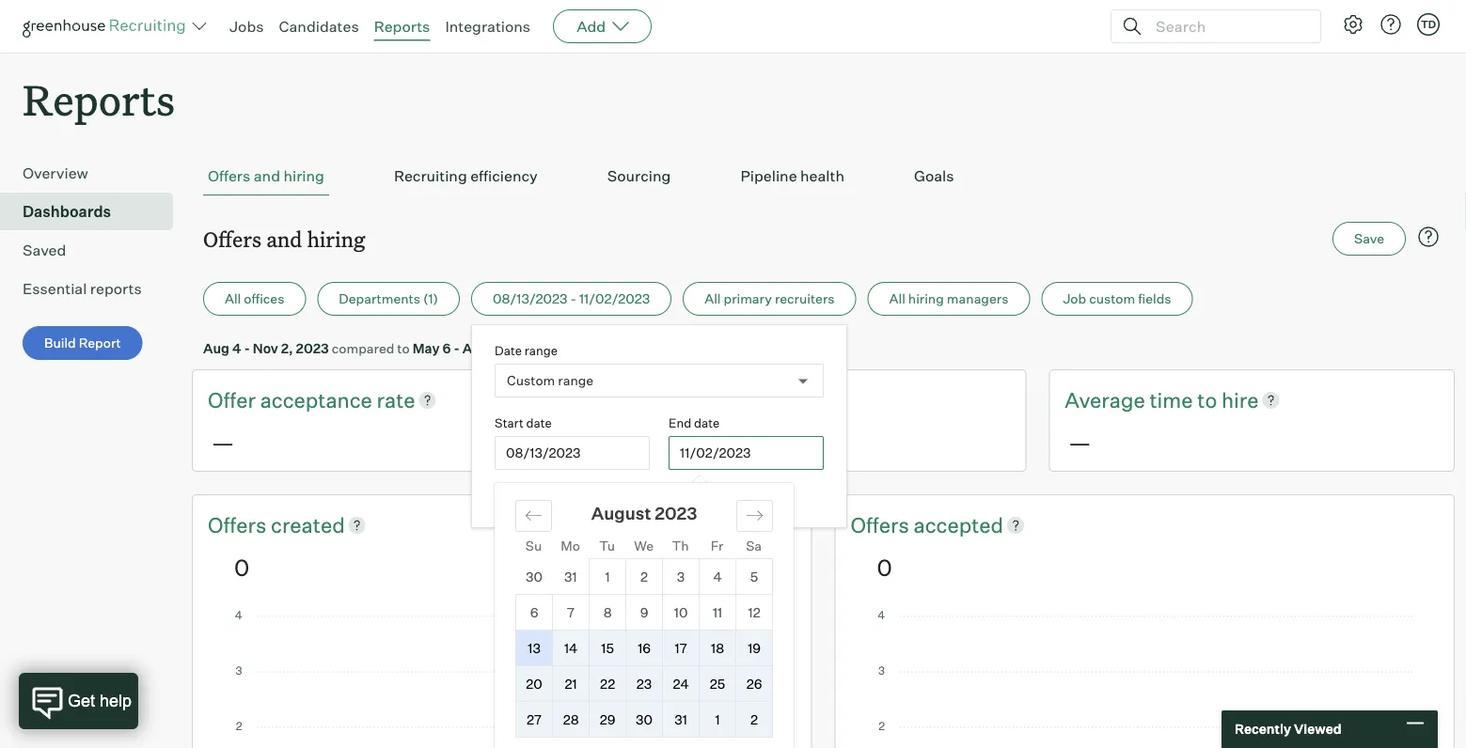 Task type: locate. For each thing, give the bounding box(es) containing it.
and inside offers and hiring "button"
[[254, 167, 280, 186]]

1 vertical spatial 31
[[675, 712, 688, 729]]

27
[[527, 712, 542, 729]]

1 vertical spatial 31 button
[[663, 703, 699, 738]]

0 horizontal spatial average
[[637, 387, 717, 413]]

average link for hire
[[1065, 386, 1150, 415]]

1 vertical spatial 11/02/2023
[[680, 445, 751, 462]]

0 horizontal spatial 4
[[232, 340, 241, 357]]

4 down fr
[[714, 569, 722, 586]]

accepted
[[914, 512, 1004, 538]]

1 horizontal spatial aug
[[463, 340, 489, 357]]

goals button
[[910, 157, 959, 196]]

0 horizontal spatial 1
[[605, 569, 610, 586]]

2 time link from the left
[[1150, 386, 1198, 415]]

tab list
[[203, 157, 1444, 196]]

all left primary
[[705, 291, 721, 307]]

1
[[605, 569, 610, 586], [715, 712, 720, 729]]

1 horizontal spatial date
[[694, 416, 720, 431]]

13
[[528, 641, 541, 657]]

0 horizontal spatial average time to
[[637, 387, 793, 413]]

0 horizontal spatial 2 button
[[627, 560, 662, 595]]

reports link
[[374, 17, 430, 36]]

1 horizontal spatial all
[[705, 291, 721, 307]]

1 horizontal spatial 2
[[751, 712, 758, 729]]

period
[[673, 487, 713, 503]]

31 button
[[553, 559, 589, 595], [663, 703, 699, 738]]

build report
[[44, 335, 121, 352]]

reports right "candidates" at the left top of page
[[374, 17, 430, 36]]

1 time link from the left
[[721, 386, 769, 415]]

- left "nov"
[[244, 340, 250, 357]]

3,
[[492, 340, 504, 357]]

0 vertical spatial hiring
[[284, 167, 324, 186]]

mo
[[561, 538, 580, 554]]

1 horizontal spatial 30 button
[[627, 703, 662, 738]]

Search text field
[[1151, 13, 1304, 40]]

2 horizontal spatial all
[[889, 291, 906, 307]]

hiring inside "button"
[[284, 167, 324, 186]]

0 horizontal spatial 2
[[641, 569, 648, 586]]

31 down mo
[[564, 569, 577, 585]]

aug left 3,
[[463, 340, 489, 357]]

su
[[526, 538, 542, 554]]

1 vertical spatial offers and hiring
[[203, 225, 366, 253]]

0 horizontal spatial reports
[[23, 71, 175, 127]]

2 date from the left
[[694, 416, 720, 431]]

14 button
[[553, 631, 589, 666]]

8
[[604, 605, 612, 621]]

1 vertical spatial hiring
[[307, 225, 366, 253]]

all for all offices
[[225, 291, 241, 307]]

2 down 26 button
[[751, 712, 758, 729]]

report
[[79, 335, 121, 352]]

08/13/2023 - 11/02/2023 button
[[471, 282, 672, 316]]

1 vertical spatial 6
[[530, 605, 539, 621]]

1 horizontal spatial 30
[[636, 712, 653, 729]]

1 vertical spatial 30 button
[[627, 703, 662, 738]]

- right may
[[454, 340, 460, 357]]

— for fill
[[640, 428, 663, 457]]

offices
[[244, 291, 284, 307]]

0 vertical spatial 08/13/2023
[[493, 291, 568, 307]]

3 all from the left
[[889, 291, 906, 307]]

0 horizontal spatial 1 button
[[590, 560, 626, 595]]

th
[[672, 538, 689, 554]]

08/13/2023 inside button
[[493, 291, 568, 307]]

2 down we
[[641, 569, 648, 586]]

date right end
[[694, 416, 720, 431]]

acceptance link
[[260, 386, 377, 415]]

2 to link from the left
[[1198, 386, 1222, 415]]

0 horizontal spatial 30
[[526, 569, 543, 585]]

tab list containing offers and hiring
[[203, 157, 1444, 196]]

xychart image
[[234, 611, 770, 749], [877, 611, 1413, 749]]

xychart image for created
[[234, 611, 770, 749]]

0 vertical spatial 11/02/2023
[[579, 291, 650, 307]]

1 all from the left
[[225, 291, 241, 307]]

0 vertical spatial reports
[[374, 17, 430, 36]]

date for end date
[[694, 416, 720, 431]]

move forward to switch to the next month image
[[746, 507, 764, 525]]

add button
[[553, 9, 652, 43]]

1 horizontal spatial 6
[[530, 605, 539, 621]]

2 average time to from the left
[[1065, 387, 1222, 413]]

2 average from the left
[[1065, 387, 1145, 413]]

time link left fill link
[[721, 386, 769, 415]]

1 horizontal spatial 0
[[877, 553, 893, 582]]

08/13/2023 up date range in the left of the page
[[493, 291, 568, 307]]

0 horizontal spatial 0
[[234, 553, 250, 582]]

1 for 1 'button' to the top
[[605, 569, 610, 586]]

2 horizontal spatial time
[[1150, 387, 1193, 413]]

fields
[[1138, 291, 1172, 307]]

time link
[[721, 386, 769, 415], [1150, 386, 1198, 415]]

6 right may
[[443, 340, 451, 357]]

1 vertical spatial 1
[[715, 712, 720, 729]]

10 button
[[663, 596, 699, 630]]

1 0 from the left
[[234, 553, 250, 582]]

4 button
[[700, 560, 736, 595]]

0 horizontal spatial range
[[525, 343, 558, 358]]

Compare to previous time period checkbox
[[495, 488, 507, 500]]

departments (1)
[[339, 291, 438, 307]]

add
[[577, 17, 606, 36]]

1 horizontal spatial range
[[558, 373, 594, 389]]

1 down tu
[[605, 569, 610, 586]]

range up custom range on the left of page
[[525, 343, 558, 358]]

to link for fill
[[769, 386, 793, 415]]

1 vertical spatial 2
[[751, 712, 758, 729]]

1 date from the left
[[526, 416, 552, 431]]

job custom fields button
[[1042, 282, 1193, 316]]

0 for created
[[234, 553, 250, 582]]

30 down su
[[526, 569, 543, 585]]

0 horizontal spatial 6
[[443, 340, 451, 357]]

3 — from the left
[[1069, 428, 1092, 457]]

1 to link from the left
[[769, 386, 793, 415]]

08/13/2023 for 08/13/2023
[[506, 445, 581, 462]]

2 horizontal spatial 2023
[[655, 503, 697, 525]]

1 horizontal spatial to link
[[1198, 386, 1222, 415]]

2 offers link from the left
[[851, 511, 914, 540]]

2023 up th
[[655, 503, 697, 525]]

range
[[525, 343, 558, 358], [558, 373, 594, 389]]

2023 right 2,
[[296, 340, 329, 357]]

16 button
[[627, 631, 662, 666]]

jobs
[[230, 17, 264, 36]]

time
[[721, 387, 765, 413], [1150, 387, 1193, 413], [643, 487, 670, 503]]

25 button
[[700, 667, 736, 702]]

6 inside 6 button
[[530, 605, 539, 621]]

0 vertical spatial 30 button
[[516, 559, 553, 595]]

2 average link from the left
[[1065, 386, 1150, 415]]

6 button
[[517, 596, 552, 630]]

2,
[[281, 340, 293, 357]]

august
[[592, 503, 651, 525]]

aug
[[203, 340, 229, 357], [463, 340, 489, 357]]

10
[[674, 605, 688, 621]]

1 average from the left
[[637, 387, 717, 413]]

time link for hire
[[1150, 386, 1198, 415]]

date right start at the bottom of page
[[526, 416, 552, 431]]

1 button down tu
[[590, 560, 626, 595]]

1 horizontal spatial xychart image
[[877, 611, 1413, 749]]

31 down 24 'button'
[[675, 712, 688, 729]]

pipeline
[[741, 167, 797, 186]]

td button
[[1414, 9, 1444, 40]]

recruiters
[[775, 291, 835, 307]]

range right custom
[[558, 373, 594, 389]]

save button
[[1333, 222, 1406, 256]]

2 all from the left
[[705, 291, 721, 307]]

0 horizontal spatial date
[[526, 416, 552, 431]]

all primary recruiters button
[[683, 282, 857, 316]]

1 horizontal spatial 2 button
[[737, 703, 772, 738]]

0 vertical spatial 1
[[605, 569, 610, 586]]

to left may
[[397, 340, 410, 357]]

2023 inside region
[[655, 503, 697, 525]]

4 inside button
[[714, 569, 722, 586]]

0 vertical spatial offers and hiring
[[208, 167, 324, 186]]

16
[[638, 641, 651, 657]]

1 horizontal spatial offers link
[[851, 511, 914, 540]]

1 down 25
[[715, 712, 720, 729]]

compared
[[332, 340, 394, 357]]

1 vertical spatial 1 button
[[700, 703, 736, 738]]

1 horizontal spatial average link
[[1065, 386, 1150, 415]]

26 button
[[737, 667, 772, 702]]

reports down greenhouse recruiting image
[[23, 71, 175, 127]]

all hiring managers
[[889, 291, 1009, 307]]

0 vertical spatial 2 button
[[627, 560, 662, 595]]

goals
[[914, 167, 954, 186]]

to left the "hire"
[[1198, 387, 1217, 413]]

30 button
[[516, 559, 553, 595], [627, 703, 662, 738]]

all left "offices"
[[225, 291, 241, 307]]

1 horizontal spatial average
[[1065, 387, 1145, 413]]

time left fill
[[721, 387, 765, 413]]

all inside all offices button
[[225, 291, 241, 307]]

health
[[801, 167, 845, 186]]

0 horizontal spatial xychart image
[[234, 611, 770, 749]]

hiring
[[284, 167, 324, 186], [307, 225, 366, 253], [909, 291, 944, 307]]

1 xychart image from the left
[[234, 611, 770, 749]]

all inside all hiring managers button
[[889, 291, 906, 307]]

1 average time to from the left
[[637, 387, 793, 413]]

0 vertical spatial range
[[525, 343, 558, 358]]

6 up 13 button at the left of page
[[530, 605, 539, 621]]

reports
[[374, 17, 430, 36], [23, 71, 175, 127]]

2 horizontal spatial —
[[1069, 428, 1092, 457]]

sourcing button
[[603, 157, 676, 196]]

2 0 from the left
[[877, 553, 893, 582]]

31 button down 24 'button'
[[663, 703, 699, 738]]

1 horizontal spatial average time to
[[1065, 387, 1222, 413]]

0
[[234, 553, 250, 582], [877, 553, 893, 582]]

0 horizontal spatial 31
[[564, 569, 577, 585]]

0 horizontal spatial 30 button
[[516, 559, 553, 595]]

2 button down we
[[627, 560, 662, 595]]

recruiting efficiency button
[[389, 157, 543, 196]]

1 offers link from the left
[[208, 511, 271, 540]]

2 vertical spatial hiring
[[909, 291, 944, 307]]

saved link
[[23, 239, 166, 262]]

11
[[713, 605, 723, 621]]

1 vertical spatial and
[[266, 225, 302, 253]]

rate
[[377, 387, 415, 413]]

30 down 23
[[636, 712, 653, 729]]

1 horizontal spatial —
[[640, 428, 663, 457]]

0 vertical spatial 4
[[232, 340, 241, 357]]

to
[[397, 340, 410, 357], [769, 387, 789, 413], [1198, 387, 1217, 413], [571, 487, 584, 503]]

time left period
[[643, 487, 670, 503]]

4 left "nov"
[[232, 340, 241, 357]]

2023 right 3,
[[507, 340, 540, 357]]

1 vertical spatial range
[[558, 373, 594, 389]]

11/02/2023 inside "08/13/2023 - 11/02/2023" button
[[579, 291, 650, 307]]

0 vertical spatial 31 button
[[553, 559, 589, 595]]

essential reports
[[23, 280, 142, 298]]

overview
[[23, 164, 88, 183]]

time for hire
[[1150, 387, 1193, 413]]

all primary recruiters
[[705, 291, 835, 307]]

aug left "nov"
[[203, 340, 229, 357]]

2 xychart image from the left
[[877, 611, 1413, 749]]

25
[[710, 676, 726, 693]]

2 — from the left
[[640, 428, 663, 457]]

all left managers
[[889, 291, 906, 307]]

15 button
[[590, 631, 626, 666]]

27 button
[[517, 703, 552, 738]]

1 button down 25 button in the bottom of the page
[[700, 703, 736, 738]]

2 horizontal spatial -
[[571, 291, 577, 307]]

1 average link from the left
[[637, 386, 721, 415]]

0 horizontal spatial —
[[212, 428, 234, 457]]

created link
[[271, 511, 345, 540]]

hiring inside button
[[909, 291, 944, 307]]

range for date range
[[525, 343, 558, 358]]

all offices button
[[203, 282, 306, 316]]

1 vertical spatial 4
[[714, 569, 722, 586]]

0 horizontal spatial aug
[[203, 340, 229, 357]]

sourcing
[[608, 167, 671, 186]]

hire link
[[1222, 386, 1259, 415]]

0 horizontal spatial average link
[[637, 386, 721, 415]]

1 vertical spatial 08/13/2023
[[506, 445, 581, 462]]

fill link
[[793, 386, 816, 415]]

time left the "hire"
[[1150, 387, 1193, 413]]

0 for accepted
[[877, 553, 893, 582]]

1 horizontal spatial time
[[721, 387, 765, 413]]

to left fill
[[769, 387, 789, 413]]

fr
[[711, 538, 724, 554]]

0 vertical spatial 1 button
[[590, 560, 626, 595]]

time link left hire link
[[1150, 386, 1198, 415]]

30 button down 23 'button'
[[627, 703, 662, 738]]

18
[[711, 641, 724, 657]]

departments (1) button
[[317, 282, 460, 316]]

0 horizontal spatial all
[[225, 291, 241, 307]]

1 horizontal spatial 4
[[714, 569, 722, 586]]

1 vertical spatial reports
[[23, 71, 175, 127]]

1 horizontal spatial reports
[[374, 17, 430, 36]]

0 horizontal spatial offers link
[[208, 511, 271, 540]]

0 vertical spatial 31
[[564, 569, 577, 585]]

1 horizontal spatial time link
[[1150, 386, 1198, 415]]

august 2023 region
[[495, 484, 1350, 749]]

1 horizontal spatial 1
[[715, 712, 720, 729]]

- up custom range on the left of page
[[571, 291, 577, 307]]

offers inside "button"
[[208, 167, 250, 186]]

14
[[564, 641, 578, 657]]

greenhouse recruiting image
[[23, 15, 192, 38]]

2 button down 26 button
[[737, 703, 772, 738]]

offers link for accepted
[[851, 511, 914, 540]]

08/13/2023 down start date
[[506, 445, 581, 462]]

0 horizontal spatial 11/02/2023
[[579, 291, 650, 307]]

custom range
[[507, 373, 594, 389]]

0 vertical spatial and
[[254, 167, 280, 186]]

all inside all primary recruiters button
[[705, 291, 721, 307]]

24 button
[[663, 667, 699, 702]]

time for fill
[[721, 387, 765, 413]]

30 button down su
[[516, 559, 553, 595]]

0 horizontal spatial time link
[[721, 386, 769, 415]]

2023
[[296, 340, 329, 357], [507, 340, 540, 357], [655, 503, 697, 525]]

1 horizontal spatial 11/02/2023
[[680, 445, 751, 462]]

0 horizontal spatial to link
[[769, 386, 793, 415]]

31 button down mo
[[553, 559, 589, 595]]

xychart image for accepted
[[877, 611, 1413, 749]]



Task type: vqa. For each thing, say whether or not it's contained in the screenshot.
candidate at bottom
no



Task type: describe. For each thing, give the bounding box(es) containing it.
0 horizontal spatial -
[[244, 340, 250, 357]]

end
[[669, 416, 692, 431]]

17
[[675, 641, 687, 657]]

nov
[[253, 340, 278, 357]]

primary
[[724, 291, 772, 307]]

offer
[[208, 387, 256, 413]]

date
[[495, 343, 522, 358]]

fill
[[793, 387, 816, 413]]

pipeline health button
[[736, 157, 849, 196]]

start
[[495, 416, 524, 431]]

1 aug from the left
[[203, 340, 229, 357]]

0 vertical spatial 2
[[641, 569, 648, 586]]

move backward to switch to the previous month image
[[525, 507, 543, 525]]

1 for the rightmost 1 'button'
[[715, 712, 720, 729]]

0 horizontal spatial time
[[643, 487, 670, 503]]

08/13/2023 - 11/02/2023
[[493, 291, 650, 307]]

created
[[271, 512, 345, 538]]

7
[[567, 605, 575, 621]]

faq image
[[1418, 226, 1440, 249]]

offers link for created
[[208, 511, 271, 540]]

date range
[[495, 343, 558, 358]]

24
[[673, 676, 689, 693]]

8 button
[[590, 596, 626, 630]]

13 button
[[517, 631, 552, 666]]

3
[[677, 569, 685, 586]]

departments
[[339, 291, 420, 307]]

end date
[[669, 416, 720, 431]]

average time to for fill
[[637, 387, 793, 413]]

average time to for hire
[[1065, 387, 1222, 413]]

0 horizontal spatial 2023
[[296, 340, 329, 357]]

offer acceptance
[[208, 387, 377, 413]]

12
[[748, 605, 761, 621]]

29 button
[[590, 703, 626, 738]]

5
[[751, 569, 759, 586]]

we
[[634, 538, 654, 554]]

td button
[[1418, 13, 1440, 36]]

date for start date
[[526, 416, 552, 431]]

save
[[1355, 231, 1385, 247]]

jobs link
[[230, 17, 264, 36]]

offers and hiring inside "button"
[[208, 167, 324, 186]]

1 horizontal spatial -
[[454, 340, 460, 357]]

offers and hiring button
[[203, 157, 329, 196]]

job
[[1063, 291, 1087, 307]]

20
[[526, 676, 543, 693]]

19
[[748, 641, 761, 657]]

time link for fill
[[721, 386, 769, 415]]

td
[[1421, 18, 1437, 31]]

11 button
[[700, 596, 736, 630]]

1 horizontal spatial 31 button
[[663, 703, 699, 738]]

1 vertical spatial 30
[[636, 712, 653, 729]]

overview link
[[23, 162, 166, 185]]

custom
[[507, 373, 555, 389]]

1 horizontal spatial 1 button
[[700, 703, 736, 738]]

23 button
[[627, 667, 662, 702]]

21
[[565, 676, 577, 693]]

recruiting efficiency
[[394, 167, 538, 186]]

- inside button
[[571, 291, 577, 307]]

all offices
[[225, 291, 284, 307]]

5 button
[[737, 560, 772, 595]]

recently
[[1235, 722, 1292, 738]]

1 horizontal spatial 31
[[675, 712, 688, 729]]

configure image
[[1342, 13, 1365, 36]]

3 button
[[663, 560, 699, 595]]

all for all hiring managers
[[889, 291, 906, 307]]

tu
[[599, 538, 615, 554]]

0 horizontal spatial 31 button
[[553, 559, 589, 595]]

9
[[640, 605, 649, 621]]

12 button
[[737, 596, 772, 630]]

august 2023
[[592, 503, 697, 525]]

1 — from the left
[[212, 428, 234, 457]]

0 vertical spatial 30
[[526, 569, 543, 585]]

integrations
[[445, 17, 531, 36]]

all hiring managers button
[[868, 282, 1030, 316]]

1 horizontal spatial 2023
[[507, 340, 540, 357]]

08/13/2023 for 08/13/2023 - 11/02/2023
[[493, 291, 568, 307]]

candidates link
[[279, 17, 359, 36]]

dashboards
[[23, 202, 111, 221]]

23
[[637, 676, 652, 693]]

build
[[44, 335, 76, 352]]

— for hire
[[1069, 428, 1092, 457]]

acceptance
[[260, 387, 372, 413]]

essential reports link
[[23, 278, 166, 300]]

1 vertical spatial 2 button
[[737, 703, 772, 738]]

all for all primary recruiters
[[705, 291, 721, 307]]

average for fill
[[637, 387, 717, 413]]

28
[[563, 712, 579, 729]]

average for hire
[[1065, 387, 1145, 413]]

aug 4 - nov 2, 2023 compared to may 6 - aug 3, 2023
[[203, 340, 540, 357]]

offer link
[[208, 386, 260, 415]]

to link for hire
[[1198, 386, 1222, 415]]

0 vertical spatial 6
[[443, 340, 451, 357]]

19 button
[[737, 631, 772, 666]]

average link for fill
[[637, 386, 721, 415]]

7 button
[[553, 596, 589, 630]]

20 button
[[517, 667, 552, 702]]

start date
[[495, 416, 552, 431]]

dashboards link
[[23, 201, 166, 223]]

21 button
[[553, 667, 589, 702]]

18 button
[[700, 631, 736, 666]]

recruiting
[[394, 167, 467, 186]]

candidates
[[279, 17, 359, 36]]

2 aug from the left
[[463, 340, 489, 357]]

22
[[600, 676, 615, 693]]

custom
[[1089, 291, 1136, 307]]

compare
[[512, 487, 568, 503]]

to left the previous
[[571, 487, 584, 503]]

accepted link
[[914, 511, 1004, 540]]

previous
[[587, 487, 640, 503]]

efficiency
[[471, 167, 538, 186]]

range for custom range
[[558, 373, 594, 389]]



